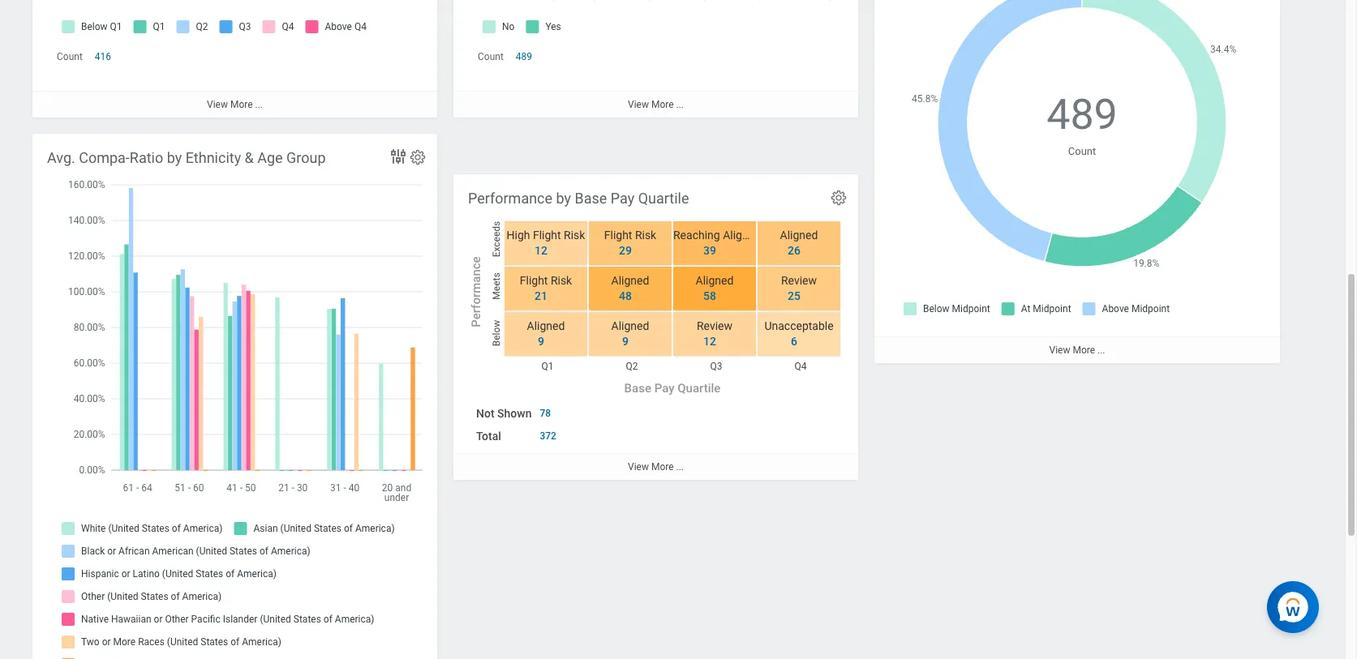 Task type: describe. For each thing, give the bounding box(es) containing it.
q4
[[795, 361, 807, 373]]

489 for 489 count
[[1047, 90, 1118, 140]]

21
[[535, 290, 548, 303]]

1 vertical spatial quartile
[[678, 382, 721, 396]]

25 button
[[788, 289, 803, 304]]

0 horizontal spatial pay
[[611, 190, 635, 207]]

1 vertical spatial pay
[[655, 382, 675, 396]]

view for 'view more ...' link related to are we paying for performance? element on the left of the page
[[207, 99, 228, 111]]

aligned 48
[[612, 275, 650, 303]]

below
[[491, 321, 502, 347]]

... inside performance by base pay quartile element
[[676, 462, 684, 473]]

416 button
[[95, 50, 114, 63]]

group
[[287, 149, 326, 166]]

not shown 78
[[476, 408, 551, 421]]

9 for 1st 9 button from left
[[538, 335, 545, 348]]

48
[[619, 290, 632, 303]]

1 9 button from the left
[[538, 334, 547, 350]]

78
[[540, 408, 551, 420]]

0 vertical spatial base
[[575, 190, 607, 207]]

aligned for 26 button on the right of page
[[780, 229, 818, 242]]

view more ... for 'view more ...' link related to are we paying for performance? element on the left of the page
[[207, 99, 263, 111]]

shown
[[498, 408, 532, 421]]

reaching alignment 39
[[674, 229, 775, 257]]

372
[[540, 431, 557, 442]]

... for 'view more ...' link for the are we paying for potential? element
[[676, 99, 684, 111]]

q1
[[542, 361, 554, 373]]

416
[[95, 51, 111, 63]]

risk inside high flight risk 12
[[564, 229, 586, 242]]

count for 489
[[478, 51, 504, 63]]

39
[[704, 244, 717, 257]]

review 25
[[782, 275, 817, 303]]

more for are we paying for performance? element on the left of the page
[[230, 99, 253, 111]]

12 inside high flight risk 12
[[535, 244, 548, 257]]

ethnicity
[[186, 149, 241, 166]]

2 9 button from the left
[[623, 334, 631, 350]]

configure avg. compa-ratio by ethnicity & age group image
[[409, 149, 427, 166]]

alignment
[[723, 229, 775, 242]]

ratio
[[130, 149, 163, 166]]

more for compa-ratio summary element
[[1073, 345, 1096, 356]]

1 horizontal spatial by
[[556, 190, 571, 207]]

26 button
[[788, 244, 803, 259]]

avg. compa-ratio by ethnicity & age group element
[[32, 134, 437, 660]]

avg.
[[47, 149, 75, 166]]

1 horizontal spatial base
[[625, 382, 652, 396]]

489 button inside the are we paying for potential? element
[[516, 50, 535, 63]]

performance for performance
[[469, 257, 484, 328]]

configure and view chart data image
[[389, 147, 408, 166]]

0 vertical spatial by
[[167, 149, 182, 166]]

aligned 26
[[780, 229, 818, 257]]

risk for flight risk 29
[[635, 229, 657, 242]]

meets
[[491, 273, 502, 300]]

flight risk 29
[[604, 229, 657, 257]]

489 count
[[1047, 90, 1118, 157]]

compa-ratio summary element
[[875, 0, 1281, 364]]



Task type: vqa. For each thing, say whether or not it's contained in the screenshot.
58
yes



Task type: locate. For each thing, give the bounding box(es) containing it.
12 button up flight risk 21
[[535, 244, 550, 259]]

12 inside review 12
[[704, 335, 717, 348]]

count for 416
[[57, 51, 83, 63]]

aligned up 48 button
[[612, 275, 650, 288]]

489 for 489
[[516, 51, 532, 63]]

2 performance from the top
[[469, 257, 484, 328]]

9 button
[[538, 334, 547, 350], [623, 334, 631, 350]]

0 vertical spatial 489 button
[[516, 50, 535, 63]]

12 up q3
[[704, 335, 717, 348]]

performance
[[468, 190, 553, 207], [469, 257, 484, 328]]

1 horizontal spatial 12 button
[[704, 334, 719, 350]]

performance for performance by base pay quartile
[[468, 190, 553, 207]]

1 vertical spatial 489 button
[[1047, 87, 1121, 143]]

aligned down 48 button
[[612, 320, 650, 333]]

1 aligned 9 from the left
[[527, 320, 565, 348]]

0 horizontal spatial count
[[57, 51, 83, 63]]

by up high flight risk 12
[[556, 190, 571, 207]]

aligned for 1st 9 button from left
[[527, 320, 565, 333]]

flight for flight risk 21
[[520, 275, 548, 288]]

12 button
[[535, 244, 550, 259], [704, 334, 719, 350]]

0 vertical spatial 12
[[535, 244, 548, 257]]

...
[[255, 99, 263, 111], [676, 99, 684, 111], [1098, 345, 1106, 356], [676, 462, 684, 473]]

view more ... link for compa-ratio summary element
[[875, 337, 1281, 364]]

aligned 9
[[527, 320, 565, 348], [612, 320, 650, 348]]

high
[[507, 229, 530, 242]]

view inside the are we paying for potential? element
[[628, 99, 649, 111]]

0 horizontal spatial aligned 9
[[527, 320, 565, 348]]

aligned 9 up q1
[[527, 320, 565, 348]]

view inside are we paying for performance? element
[[207, 99, 228, 111]]

26
[[788, 244, 801, 257]]

29 button
[[619, 244, 635, 259]]

0 horizontal spatial 489 button
[[516, 50, 535, 63]]

flight up 29
[[604, 229, 633, 242]]

q2
[[626, 361, 638, 373]]

aligned for 48 button
[[612, 275, 650, 288]]

9 button up q1
[[538, 334, 547, 350]]

flight up 21
[[520, 275, 548, 288]]

count inside the are we paying for potential? element
[[478, 51, 504, 63]]

aligned up 58 button at the top of page
[[696, 275, 734, 288]]

1 vertical spatial by
[[556, 190, 571, 207]]

unacceptable 6
[[765, 320, 834, 348]]

1 vertical spatial performance
[[469, 257, 484, 328]]

risk for flight risk 21
[[551, 275, 572, 288]]

0 vertical spatial performance
[[468, 190, 553, 207]]

exceeds
[[491, 221, 502, 258]]

6
[[791, 335, 798, 348]]

view more ...
[[207, 99, 263, 111], [628, 99, 684, 111], [1050, 345, 1106, 356], [628, 462, 684, 473]]

base up flight risk 29
[[575, 190, 607, 207]]

aligned 9 up the 'q2'
[[612, 320, 650, 348]]

12
[[535, 244, 548, 257], [704, 335, 717, 348]]

view more ... inside performance by base pay quartile element
[[628, 462, 684, 473]]

0 vertical spatial review
[[782, 275, 817, 288]]

view for 'view more ...' link corresponding to compa-ratio summary element
[[1050, 345, 1071, 356]]

0 horizontal spatial by
[[167, 149, 182, 166]]

... inside are we paying for performance? element
[[255, 99, 263, 111]]

aligned for 2nd 9 button from the left
[[612, 320, 650, 333]]

total
[[476, 430, 501, 443]]

base pay quartile
[[625, 382, 721, 396]]

1 performance from the top
[[468, 190, 553, 207]]

0 horizontal spatial 489
[[516, 51, 532, 63]]

58 button
[[704, 289, 719, 304]]

high flight risk 12
[[507, 229, 586, 257]]

more inside the are we paying for potential? element
[[652, 99, 674, 111]]

view inside compa-ratio summary element
[[1050, 345, 1071, 356]]

9 up the 'q2'
[[623, 335, 629, 348]]

12 button for flight
[[535, 244, 550, 259]]

view more ... inside are we paying for performance? element
[[207, 99, 263, 111]]

21 button
[[535, 289, 550, 304]]

performance by base pay quartile element
[[454, 174, 859, 480]]

more for the are we paying for potential? element
[[652, 99, 674, 111]]

0 horizontal spatial 9
[[538, 335, 545, 348]]

78 button
[[540, 408, 554, 421]]

view for 'view more ...' link for the are we paying for potential? element
[[628, 99, 649, 111]]

... for 'view more ...' link corresponding to compa-ratio summary element
[[1098, 345, 1106, 356]]

489 button
[[516, 50, 535, 63], [1047, 87, 1121, 143]]

risk down the performance by base pay quartile
[[564, 229, 586, 242]]

1 vertical spatial 12
[[704, 335, 717, 348]]

0 horizontal spatial 12
[[535, 244, 548, 257]]

0 vertical spatial pay
[[611, 190, 635, 207]]

view more ... inside compa-ratio summary element
[[1050, 345, 1106, 356]]

1 horizontal spatial count
[[478, 51, 504, 63]]

flight inside flight risk 21
[[520, 275, 548, 288]]

q3
[[711, 361, 723, 373]]

1 horizontal spatial 489
[[1047, 90, 1118, 140]]

1 horizontal spatial review
[[782, 275, 817, 288]]

aligned 58
[[696, 275, 734, 303]]

pay
[[611, 190, 635, 207], [655, 382, 675, 396]]

1 vertical spatial 489
[[1047, 90, 1118, 140]]

by
[[167, 149, 182, 166], [556, 190, 571, 207]]

2 horizontal spatial count
[[1069, 145, 1097, 157]]

count inside "489 count"
[[1069, 145, 1097, 157]]

12 up flight risk 21
[[535, 244, 548, 257]]

review for 25
[[782, 275, 817, 288]]

review 12
[[697, 320, 733, 348]]

1 9 from the left
[[538, 335, 545, 348]]

1 horizontal spatial aligned 9
[[612, 320, 650, 348]]

more inside are we paying for performance? element
[[230, 99, 253, 111]]

58
[[704, 290, 717, 303]]

base
[[575, 190, 607, 207], [625, 382, 652, 396]]

0 vertical spatial quartile
[[638, 190, 689, 207]]

compa-
[[79, 149, 130, 166]]

view more ... link for are we paying for performance? element on the left of the page
[[32, 91, 437, 118]]

risk left reaching
[[635, 229, 657, 242]]

performance left the 'meets' at the top
[[469, 257, 484, 328]]

count inside are we paying for performance? element
[[57, 51, 83, 63]]

2 aligned 9 from the left
[[612, 320, 650, 348]]

view more ... link for the are we paying for potential? element
[[454, 91, 859, 118]]

view more ... for 'view more ...' link for the are we paying for potential? element
[[628, 99, 684, 111]]

risk inside flight risk 21
[[551, 275, 572, 288]]

base down the 'q2'
[[625, 382, 652, 396]]

12 button up q3
[[704, 334, 719, 350]]

25
[[788, 290, 801, 303]]

aligned down the 21 button
[[527, 320, 565, 333]]

2 9 from the left
[[623, 335, 629, 348]]

more
[[230, 99, 253, 111], [652, 99, 674, 111], [1073, 345, 1096, 356], [652, 462, 674, 473]]

performance up high
[[468, 190, 553, 207]]

are we paying for performance? element
[[32, 0, 437, 118]]

are we paying for potential? element
[[454, 0, 859, 118]]

quartile up reaching
[[638, 190, 689, 207]]

29
[[619, 244, 632, 257]]

0 horizontal spatial base
[[575, 190, 607, 207]]

0 horizontal spatial 9 button
[[538, 334, 547, 350]]

review
[[782, 275, 817, 288], [697, 320, 733, 333]]

view more ... for 'view more ...' link corresponding to compa-ratio summary element
[[1050, 345, 1106, 356]]

... for 'view more ...' link related to are we paying for performance? element on the left of the page
[[255, 99, 263, 111]]

not
[[476, 408, 495, 421]]

quartile
[[638, 190, 689, 207], [678, 382, 721, 396]]

1 horizontal spatial 9
[[623, 335, 629, 348]]

489 inside button
[[516, 51, 532, 63]]

aligned for 58 button at the top of page
[[696, 275, 734, 288]]

1 vertical spatial review
[[697, 320, 733, 333]]

view inside performance by base pay quartile element
[[628, 462, 649, 473]]

&
[[245, 149, 254, 166]]

1 horizontal spatial 12
[[704, 335, 717, 348]]

9
[[538, 335, 545, 348], [623, 335, 629, 348]]

39 button
[[704, 244, 719, 259]]

... inside compa-ratio summary element
[[1098, 345, 1106, 356]]

view
[[207, 99, 228, 111], [628, 99, 649, 111], [1050, 345, 1071, 356], [628, 462, 649, 473]]

372 button
[[540, 430, 559, 443]]

flight inside high flight risk 12
[[533, 229, 561, 242]]

unacceptable
[[765, 320, 834, 333]]

0 horizontal spatial 12 button
[[535, 244, 550, 259]]

489 inside compa-ratio summary element
[[1047, 90, 1118, 140]]

configure performance by base pay quartile image
[[830, 189, 848, 207]]

1 horizontal spatial 9 button
[[623, 334, 631, 350]]

review for 12
[[697, 320, 733, 333]]

age
[[257, 149, 283, 166]]

1 horizontal spatial pay
[[655, 382, 675, 396]]

view more ... inside the are we paying for potential? element
[[628, 99, 684, 111]]

aligned
[[780, 229, 818, 242], [612, 275, 650, 288], [696, 275, 734, 288], [527, 320, 565, 333], [612, 320, 650, 333]]

flight
[[533, 229, 561, 242], [604, 229, 633, 242], [520, 275, 548, 288]]

12 button for 12
[[704, 334, 719, 350]]

flight inside flight risk 29
[[604, 229, 633, 242]]

review down 58 button at the top of page
[[697, 320, 733, 333]]

more inside compa-ratio summary element
[[1073, 345, 1096, 356]]

risk down high flight risk 12
[[551, 275, 572, 288]]

reaching
[[674, 229, 720, 242]]

aligned up 26 button on the right of page
[[780, 229, 818, 242]]

avg. compa-ratio by ethnicity & age group
[[47, 149, 326, 166]]

review up '25' button
[[782, 275, 817, 288]]

performance by base pay quartile
[[468, 190, 689, 207]]

9 for 2nd 9 button from the left
[[623, 335, 629, 348]]

0 horizontal spatial review
[[697, 320, 733, 333]]

flight for flight risk 29
[[604, 229, 633, 242]]

flight right high
[[533, 229, 561, 242]]

... inside the are we paying for potential? element
[[676, 99, 684, 111]]

view more ... link
[[32, 91, 437, 118], [454, 91, 859, 118], [875, 337, 1281, 364], [454, 454, 859, 480]]

9 up q1
[[538, 335, 545, 348]]

1 horizontal spatial 489 button
[[1047, 87, 1121, 143]]

by right ratio
[[167, 149, 182, 166]]

risk
[[564, 229, 586, 242], [635, 229, 657, 242], [551, 275, 572, 288]]

risk inside flight risk 29
[[635, 229, 657, 242]]

flight risk 21
[[520, 275, 572, 303]]

quartile down q3
[[678, 382, 721, 396]]

0 vertical spatial 489
[[516, 51, 532, 63]]

48 button
[[619, 289, 635, 304]]

1 vertical spatial base
[[625, 382, 652, 396]]

more inside performance by base pay quartile element
[[652, 462, 674, 473]]

9 button up the 'q2'
[[623, 334, 631, 350]]

6 button
[[791, 334, 800, 350]]

0 vertical spatial 12 button
[[535, 244, 550, 259]]

1 vertical spatial 12 button
[[704, 334, 719, 350]]

489
[[516, 51, 532, 63], [1047, 90, 1118, 140]]

count
[[57, 51, 83, 63], [478, 51, 504, 63], [1069, 145, 1097, 157]]

489 button inside compa-ratio summary element
[[1047, 87, 1121, 143]]



